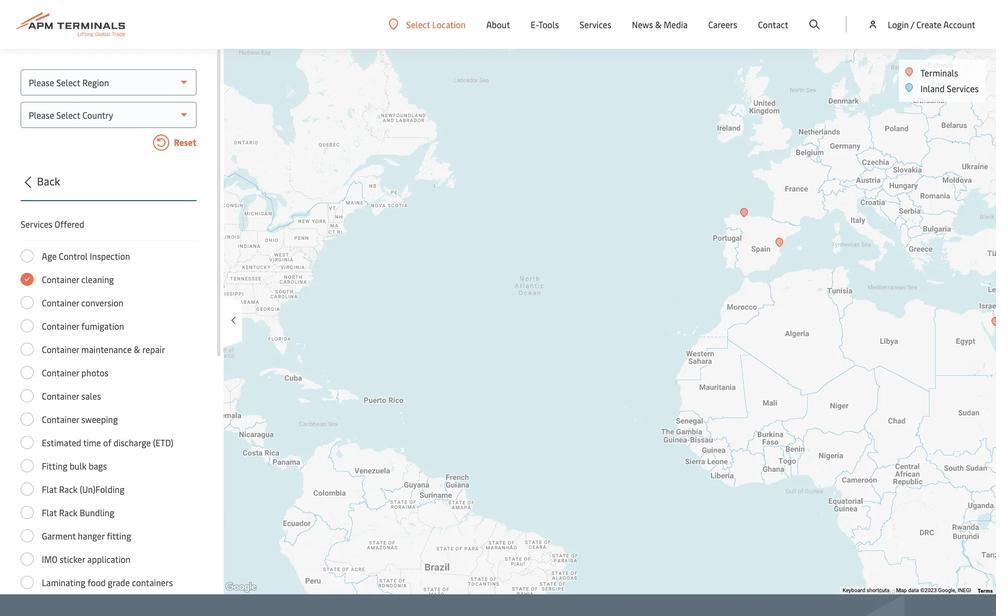 Task type: locate. For each thing, give the bounding box(es) containing it.
container up container sales
[[42, 367, 79, 379]]

2 horizontal spatial services
[[947, 83, 979, 94]]

flat for flat rack bundling
[[42, 507, 57, 519]]

container for container maintenance & repair
[[42, 344, 79, 356]]

1 horizontal spatial &
[[655, 18, 662, 30]]

control
[[59, 250, 88, 262]]

7 container from the top
[[42, 414, 79, 426]]

contact button
[[758, 0, 789, 49]]

&
[[655, 18, 662, 30], [134, 344, 140, 356]]

of
[[103, 437, 111, 449]]

container
[[42, 274, 79, 286], [42, 297, 79, 309], [42, 320, 79, 332], [42, 344, 79, 356], [42, 367, 79, 379], [42, 390, 79, 402], [42, 414, 79, 426]]

sales
[[81, 390, 101, 402]]

containers
[[132, 577, 173, 589]]

flat
[[42, 484, 57, 496], [42, 507, 57, 519]]

2 flat from the top
[[42, 507, 57, 519]]

e-
[[531, 18, 539, 30]]

5 container from the top
[[42, 367, 79, 379]]

news
[[632, 18, 653, 30]]

rack up garment
[[59, 507, 78, 519]]

flat rack bundling
[[42, 507, 114, 519]]

2 vertical spatial services
[[21, 218, 52, 230]]

map region
[[86, 0, 996, 617]]

shortcuts
[[867, 588, 890, 594]]

container up container photos
[[42, 344, 79, 356]]

careers
[[709, 18, 738, 30]]

inland services
[[921, 83, 979, 94]]

keyboard
[[843, 588, 866, 594]]

select location button
[[389, 18, 466, 30]]

1 vertical spatial rack
[[59, 507, 78, 519]]

Container photos radio
[[21, 367, 34, 380]]

flat right flat rack bundling radio
[[42, 507, 57, 519]]

0 vertical spatial services
[[580, 18, 612, 30]]

fitting bulk bags
[[42, 460, 107, 472]]

repair
[[142, 344, 165, 356]]

location
[[432, 18, 466, 30]]

container fumigation
[[42, 320, 124, 332]]

1 rack from the top
[[59, 484, 78, 496]]

0 vertical spatial &
[[655, 18, 662, 30]]

1 vertical spatial flat
[[42, 507, 57, 519]]

container down container conversion in the left of the page
[[42, 320, 79, 332]]

0 horizontal spatial services
[[21, 218, 52, 230]]

container down container cleaning
[[42, 297, 79, 309]]

& left repair
[[134, 344, 140, 356]]

imo sticker application
[[42, 554, 131, 566]]

©2023
[[921, 588, 937, 594]]

(etd)
[[153, 437, 174, 449]]

media
[[664, 18, 688, 30]]

inspection
[[90, 250, 130, 262]]

container for container sweeping
[[42, 414, 79, 426]]

container sweeping
[[42, 414, 118, 426]]

1 container from the top
[[42, 274, 79, 286]]

fitting
[[42, 460, 67, 472]]

Age Control Inspection radio
[[21, 250, 34, 263]]

flat right the flat rack  (un)folding radio at the bottom left
[[42, 484, 57, 496]]

keyboard shortcuts
[[843, 588, 890, 594]]

bulk
[[70, 460, 87, 472]]

rack
[[59, 484, 78, 496], [59, 507, 78, 519]]

container for container sales
[[42, 390, 79, 402]]

0 vertical spatial flat
[[42, 484, 57, 496]]

container down age
[[42, 274, 79, 286]]

age
[[42, 250, 57, 262]]

discharge
[[114, 437, 151, 449]]

1 horizontal spatial services
[[580, 18, 612, 30]]

1 vertical spatial services
[[947, 83, 979, 94]]

3 container from the top
[[42, 320, 79, 332]]

login / create account link
[[868, 0, 976, 49]]

google image
[[223, 581, 259, 595]]

1 flat from the top
[[42, 484, 57, 496]]

photos
[[81, 367, 109, 379]]

container up estimated
[[42, 414, 79, 426]]

rack down fitting bulk bags
[[59, 484, 78, 496]]

offered
[[55, 218, 84, 230]]

services right tools at the right of page
[[580, 18, 612, 30]]

back
[[37, 174, 60, 188]]

Container sweeping radio
[[21, 413, 34, 426]]

Container fumigation radio
[[21, 320, 34, 333]]

Estimated time of discharge (ETD) radio
[[21, 437, 34, 450]]

services down the terminals
[[947, 83, 979, 94]]

terminals
[[921, 67, 959, 79]]

services left offered
[[21, 218, 52, 230]]

laminating food grade containers
[[42, 577, 173, 589]]

6 container from the top
[[42, 390, 79, 402]]

rack for bundling
[[59, 507, 78, 519]]

4 container from the top
[[42, 344, 79, 356]]

& right the "news"
[[655, 18, 662, 30]]

reset button
[[21, 135, 197, 153]]

0 horizontal spatial &
[[134, 344, 140, 356]]

data
[[909, 588, 919, 594]]

Container maintenance & repair radio
[[21, 343, 34, 356]]

container for container fumigation
[[42, 320, 79, 332]]

services for services offered
[[21, 218, 52, 230]]

services
[[580, 18, 612, 30], [947, 83, 979, 94], [21, 218, 52, 230]]

container for container photos
[[42, 367, 79, 379]]

(un)folding
[[80, 484, 124, 496]]

news & media button
[[632, 0, 688, 49]]

2 container from the top
[[42, 297, 79, 309]]

0 vertical spatial rack
[[59, 484, 78, 496]]

age control inspection
[[42, 250, 130, 262]]

map data ©2023 google, inegi
[[896, 588, 972, 594]]

google,
[[938, 588, 957, 594]]

container down container photos
[[42, 390, 79, 402]]

food
[[88, 577, 106, 589]]

Garment hanger fitting radio
[[21, 530, 34, 543]]

news & media
[[632, 18, 688, 30]]

2 rack from the top
[[59, 507, 78, 519]]



Task type: describe. For each thing, give the bounding box(es) containing it.
rack for (un)folding
[[59, 484, 78, 496]]

services for services
[[580, 18, 612, 30]]

login
[[888, 18, 909, 30]]

reset
[[172, 136, 197, 148]]

grade
[[108, 577, 130, 589]]

account
[[944, 18, 976, 30]]

fumigation
[[81, 320, 124, 332]]

Flat Rack  (Un)Folding radio
[[21, 483, 34, 496]]

about button
[[486, 0, 510, 49]]

login / create account
[[888, 18, 976, 30]]

& inside popup button
[[655, 18, 662, 30]]

inegi
[[958, 588, 972, 594]]

imo
[[42, 554, 57, 566]]

Container sales radio
[[21, 390, 34, 403]]

/
[[911, 18, 915, 30]]

about
[[486, 18, 510, 30]]

hanger
[[78, 530, 105, 542]]

conversion
[[81, 297, 123, 309]]

terms
[[978, 588, 993, 595]]

services offered
[[21, 218, 84, 230]]

terms link
[[978, 588, 993, 595]]

sticker
[[60, 554, 85, 566]]

create
[[917, 18, 942, 30]]

container cleaning
[[42, 274, 114, 286]]

bags
[[89, 460, 107, 472]]

services button
[[580, 0, 612, 49]]

select
[[406, 18, 430, 30]]

map
[[896, 588, 907, 594]]

Fitting bulk bags radio
[[21, 460, 34, 473]]

tools
[[539, 18, 559, 30]]

time
[[83, 437, 101, 449]]

Laminating food grade containers radio
[[21, 577, 34, 590]]

garment hanger fitting
[[42, 530, 131, 542]]

flat rack  (un)folding
[[42, 484, 124, 496]]

Container cleaning radio
[[21, 273, 34, 286]]

1 vertical spatial &
[[134, 344, 140, 356]]

laminating
[[42, 577, 85, 589]]

keyboard shortcuts button
[[843, 588, 890, 595]]

contact
[[758, 18, 789, 30]]

fitting
[[107, 530, 131, 542]]

bundling
[[80, 507, 114, 519]]

flat for flat rack  (un)folding
[[42, 484, 57, 496]]

maintenance
[[81, 344, 132, 356]]

estimated time of discharge (etd)
[[42, 437, 174, 449]]

estimated
[[42, 437, 81, 449]]

application
[[87, 554, 131, 566]]

container for container cleaning
[[42, 274, 79, 286]]

inland
[[921, 83, 945, 94]]

Flat Rack Bundling radio
[[21, 507, 34, 520]]

container maintenance & repair
[[42, 344, 165, 356]]

container conversion
[[42, 297, 123, 309]]

e-tools
[[531, 18, 559, 30]]

select location
[[406, 18, 466, 30]]

container sales
[[42, 390, 101, 402]]

cleaning
[[81, 274, 114, 286]]

container for container conversion
[[42, 297, 79, 309]]

IMO sticker application radio
[[21, 553, 34, 566]]

sweeping
[[81, 414, 118, 426]]

e-tools button
[[531, 0, 559, 49]]

back button
[[17, 173, 197, 201]]

Container conversion radio
[[21, 296, 34, 310]]

garment
[[42, 530, 76, 542]]

container photos
[[42, 367, 109, 379]]

careers button
[[709, 0, 738, 49]]



Task type: vqa. For each thing, say whether or not it's contained in the screenshot.
hanger
yes



